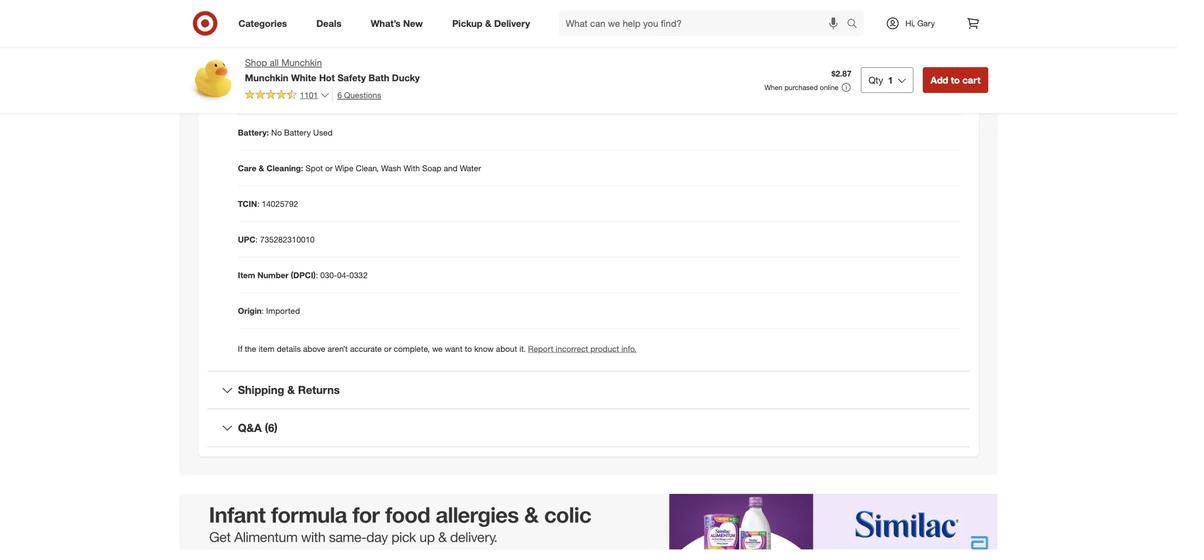 Task type: vqa. For each thing, say whether or not it's contained in the screenshot.


Task type: describe. For each thing, give the bounding box(es) containing it.
all
[[270, 57, 279, 68]]

what's
[[371, 18, 401, 29]]

wipe
[[335, 163, 354, 173]]

0 vertical spatial or
[[325, 163, 333, 173]]

accurate
[[350, 343, 382, 354]]

shop all munchkin munchkin white hot safety bath ducky
[[245, 57, 420, 83]]

item
[[238, 270, 255, 280]]

new
[[403, 18, 423, 29]]

above
[[303, 343, 326, 354]]

q&a (6)
[[238, 421, 278, 435]]

& for pickup
[[485, 18, 492, 29]]

1101
[[300, 90, 318, 100]]

tcin
[[238, 198, 257, 209]]

features: temperature-sensitive
[[238, 20, 359, 30]]

1
[[888, 74, 894, 86]]

: for 735282310010
[[256, 234, 258, 244]]

care
[[238, 163, 257, 173]]

hi, gary
[[906, 18, 935, 28]]

features:
[[238, 20, 274, 30]]

what's new
[[371, 18, 423, 29]]

safety
[[338, 72, 366, 83]]

pickup
[[452, 18, 483, 29]]

6 questions
[[337, 90, 381, 100]]

number
[[258, 270, 289, 280]]

0 vertical spatial munchkin
[[282, 57, 322, 68]]

6
[[337, 90, 342, 100]]

add
[[931, 74, 949, 86]]

want
[[445, 343, 463, 354]]

q&a (6) button
[[208, 409, 970, 447]]

white
[[291, 72, 317, 83]]

qty
[[869, 74, 884, 86]]

returns
[[298, 383, 340, 397]]

know
[[474, 343, 494, 354]]

it.
[[520, 343, 526, 354]]

1101 link
[[245, 88, 330, 102]]

product
[[591, 343, 619, 354]]

shipping & returns button
[[208, 372, 970, 409]]

What can we help you find? suggestions appear below search field
[[559, 11, 850, 36]]

: for imported
[[262, 305, 264, 316]]

0332
[[350, 270, 368, 280]]

animals
[[314, 56, 343, 66]]

incorrect
[[556, 343, 589, 354]]

gary
[[918, 18, 935, 28]]

item number (dpci) : 030-04-0332
[[238, 270, 368, 280]]

purchased
[[785, 83, 818, 92]]

categories link
[[229, 11, 302, 36]]

plastic
[[274, 91, 299, 102]]

upc : 735282310010
[[238, 234, 315, 244]]

(6)
[[265, 421, 278, 435]]

hi,
[[906, 18, 915, 28]]

to inside button
[[951, 74, 960, 86]]

wash
[[381, 163, 401, 173]]

what's new link
[[361, 11, 438, 36]]

battery: no battery used
[[238, 127, 333, 137]]

battery
[[284, 127, 311, 137]]

bath
[[369, 72, 390, 83]]

0 horizontal spatial to
[[465, 343, 472, 354]]

04-
[[337, 270, 350, 280]]

spot
[[306, 163, 323, 173]]

$2.87
[[832, 68, 852, 79]]

tcin : 14025792
[[238, 198, 298, 209]]

care & cleaning: spot or wipe clean, wash with soap and water
[[238, 163, 481, 173]]

cart
[[963, 74, 981, 86]]

report incorrect product info. button
[[528, 343, 637, 355]]

with
[[404, 163, 420, 173]]

: for 14025792
[[257, 198, 260, 209]]

if the item details above aren't accurate or complete, we want to know about it. report incorrect product info.
[[238, 343, 637, 354]]

material: plastic
[[238, 91, 299, 102]]

deals
[[316, 18, 342, 29]]

: left '030-'
[[316, 270, 318, 280]]



Task type: locate. For each thing, give the bounding box(es) containing it.
or right spot
[[325, 163, 333, 173]]

1 horizontal spatial or
[[384, 343, 392, 354]]

hot
[[319, 72, 335, 83]]

2 vertical spatial &
[[287, 383, 295, 397]]

questions
[[344, 90, 381, 100]]

upc
[[238, 234, 256, 244]]

1 vertical spatial or
[[384, 343, 392, 354]]

pickup & delivery
[[452, 18, 530, 29]]

& right pickup
[[485, 18, 492, 29]]

to right add on the right top of page
[[951, 74, 960, 86]]

q&a
[[238, 421, 262, 435]]

focus:
[[286, 56, 312, 66]]

used
[[313, 127, 333, 137]]

online
[[820, 83, 839, 92]]

advertisement region
[[180, 494, 998, 550]]

1 vertical spatial to
[[465, 343, 472, 354]]

735282310010
[[260, 234, 315, 244]]

2 horizontal spatial &
[[485, 18, 492, 29]]

pickup & delivery link
[[442, 11, 545, 36]]

1 horizontal spatial &
[[287, 383, 295, 397]]

image of munchkin white hot safety bath ducky image
[[189, 56, 236, 103]]

& inside dropdown button
[[287, 383, 295, 397]]

battery:
[[238, 127, 269, 137]]

aren't
[[328, 343, 348, 354]]

search button
[[842, 11, 870, 39]]

add to cart
[[931, 74, 981, 86]]

(dpci)
[[291, 270, 316, 280]]

info.
[[622, 343, 637, 354]]

0 horizontal spatial or
[[325, 163, 333, 173]]

1 vertical spatial munchkin
[[245, 72, 289, 83]]

details
[[277, 343, 301, 354]]

complete,
[[394, 343, 430, 354]]

shipping
[[238, 383, 284, 397]]

clean,
[[356, 163, 379, 173]]

educational
[[238, 56, 284, 66]]

6 questions link
[[332, 88, 381, 102]]

temperature-
[[276, 20, 326, 30]]

& for care
[[259, 163, 264, 173]]

the
[[245, 343, 256, 354]]

shop
[[245, 57, 267, 68]]

categories
[[239, 18, 287, 29]]

no
[[271, 127, 282, 137]]

about
[[496, 343, 517, 354]]

shipping & returns
[[238, 383, 340, 397]]

report
[[528, 343, 554, 354]]

or
[[325, 163, 333, 173], [384, 343, 392, 354]]

: left imported
[[262, 305, 264, 316]]

& for shipping
[[287, 383, 295, 397]]

imported
[[266, 305, 300, 316]]

soap
[[422, 163, 442, 173]]

& left "returns"
[[287, 383, 295, 397]]

water
[[460, 163, 481, 173]]

to right want
[[465, 343, 472, 354]]

when purchased online
[[765, 83, 839, 92]]

munchkin down all
[[245, 72, 289, 83]]

origin : imported
[[238, 305, 300, 316]]

1 horizontal spatial to
[[951, 74, 960, 86]]

material:
[[238, 91, 272, 102]]

educational focus: animals
[[238, 56, 343, 66]]

munchkin up white
[[282, 57, 322, 68]]

sensitive
[[326, 20, 359, 30]]

: left 14025792
[[257, 198, 260, 209]]

&
[[485, 18, 492, 29], [259, 163, 264, 173], [287, 383, 295, 397]]

:
[[257, 198, 260, 209], [256, 234, 258, 244], [316, 270, 318, 280], [262, 305, 264, 316]]

we
[[432, 343, 443, 354]]

0 vertical spatial to
[[951, 74, 960, 86]]

030-
[[320, 270, 337, 280]]

ducky
[[392, 72, 420, 83]]

: left 735282310010
[[256, 234, 258, 244]]

qty 1
[[869, 74, 894, 86]]

origin
[[238, 305, 262, 316]]

0 horizontal spatial &
[[259, 163, 264, 173]]

if
[[238, 343, 243, 354]]

& right care
[[259, 163, 264, 173]]

or right accurate
[[384, 343, 392, 354]]

deals link
[[307, 11, 356, 36]]

0 vertical spatial &
[[485, 18, 492, 29]]

14025792
[[262, 198, 298, 209]]

item
[[259, 343, 275, 354]]

and
[[444, 163, 458, 173]]

when
[[765, 83, 783, 92]]

1 vertical spatial &
[[259, 163, 264, 173]]

search
[[842, 19, 870, 30]]



